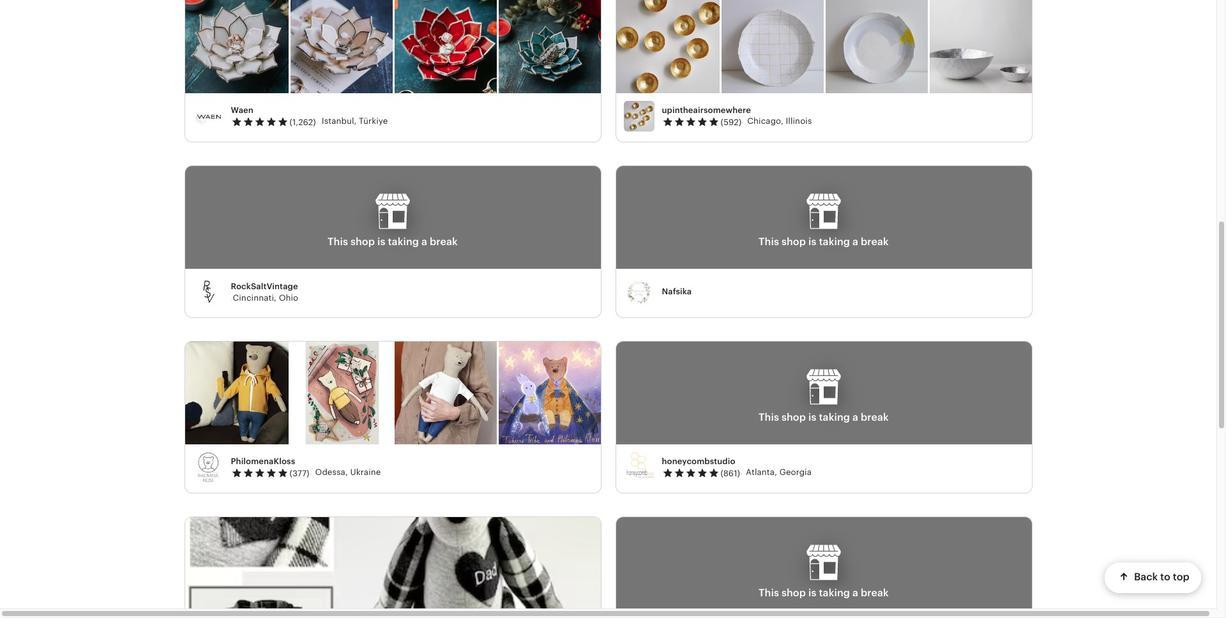 Task type: locate. For each thing, give the bounding box(es) containing it.
this shop is taking a break
[[328, 236, 458, 248], [759, 236, 889, 248], [759, 411, 889, 423], [759, 587, 889, 599]]

ohio
[[279, 293, 298, 303]]

this shop is taking a break for "avatar belonging to rocksaltvintage"
[[328, 236, 458, 248]]

is
[[378, 236, 386, 248], [809, 236, 817, 248], [809, 411, 817, 423], [809, 587, 817, 599]]

to
[[1161, 571, 1171, 583]]

break
[[430, 236, 458, 248], [861, 236, 889, 248], [861, 411, 889, 423], [861, 587, 889, 599]]

avatar belonging to honeycombstudio image
[[624, 453, 654, 483]]

avatar belonging to rocksaltvintage image
[[193, 277, 223, 307]]

taking
[[388, 236, 419, 248], [819, 236, 850, 248], [819, 411, 850, 423], [819, 587, 850, 599]]

this for "avatar belonging to rocksaltvintage"
[[328, 236, 348, 248]]

taking for avatar belonging to honeycombstudio
[[819, 411, 850, 423]]

back
[[1135, 571, 1158, 583]]

cincinnati,
[[233, 293, 277, 303]]

item from this shop image
[[185, 0, 289, 93], [291, 0, 393, 93], [395, 0, 497, 93], [499, 0, 601, 93], [616, 0, 720, 93], [722, 0, 824, 93], [826, 0, 928, 93], [930, 0, 1032, 93], [185, 342, 289, 445], [291, 342, 393, 445], [395, 342, 497, 445], [499, 342, 601, 445], [185, 518, 601, 618]]

odessa, ukraine
[[315, 468, 381, 477]]

this shop is taking a break for avatar belonging to nafsika
[[759, 236, 889, 248]]

honeycombstudio
[[662, 457, 736, 466]]

odessa,
[[315, 468, 348, 477]]

shop
[[351, 236, 375, 248], [782, 236, 806, 248], [782, 411, 806, 423], [782, 587, 806, 599]]

waen
[[231, 106, 253, 115]]

a
[[422, 236, 427, 248], [853, 236, 859, 248], [853, 411, 859, 423], [853, 587, 859, 599]]

avatar belonging to waen image
[[193, 101, 223, 132]]

(1,262)
[[290, 117, 316, 127]]

chicago, illinois
[[748, 117, 812, 126]]

avatar belonging to nafsika image
[[624, 277, 654, 307]]

rocksaltvintage cincinnati, ohio
[[231, 282, 298, 303]]

taking for "avatar belonging to rocksaltvintage"
[[388, 236, 419, 248]]

chicago,
[[748, 117, 784, 126]]

rocksaltvintage
[[231, 282, 298, 292]]

atlanta, georgia
[[746, 468, 812, 477]]

this
[[328, 236, 348, 248], [759, 236, 779, 248], [759, 411, 779, 423], [759, 587, 779, 599]]

shop for avatar belonging to honeycombstudio
[[782, 411, 806, 423]]

(861)
[[721, 469, 740, 478]]

upintheairsomewhere
[[662, 106, 751, 115]]



Task type: vqa. For each thing, say whether or not it's contained in the screenshot.
Back to top BUTTON
yes



Task type: describe. For each thing, give the bounding box(es) containing it.
break for "avatar belonging to rocksaltvintage"
[[430, 236, 458, 248]]

istanbul,
[[322, 117, 357, 126]]

a for avatar belonging to nafsika
[[853, 236, 859, 248]]

georgia
[[780, 468, 812, 477]]

a for "avatar belonging to rocksaltvintage"
[[422, 236, 427, 248]]

taking for avatar belonging to nafsika
[[819, 236, 850, 248]]

is for avatar belonging to nafsika
[[809, 236, 817, 248]]

avatar belonging to upintheairsomewhere image
[[624, 101, 654, 132]]

break for avatar belonging to honeycombstudio
[[861, 411, 889, 423]]

avatar belonging to philomenakloss image
[[193, 453, 223, 483]]

illinois
[[786, 117, 812, 126]]

istanbul, türkiye
[[322, 117, 388, 126]]

nafsika link
[[616, 269, 1032, 315]]

this for avatar belonging to honeycombstudio
[[759, 411, 779, 423]]

back to top
[[1135, 571, 1190, 583]]

is for "avatar belonging to rocksaltvintage"
[[378, 236, 386, 248]]

nafsika
[[662, 287, 692, 297]]

a for avatar belonging to honeycombstudio
[[853, 411, 859, 423]]

is for avatar belonging to honeycombstudio
[[809, 411, 817, 423]]

türkiye
[[359, 117, 388, 126]]

shop for "avatar belonging to rocksaltvintage"
[[351, 236, 375, 248]]

atlanta,
[[746, 468, 777, 477]]

ukraine
[[350, 468, 381, 477]]

this for avatar belonging to nafsika
[[759, 236, 779, 248]]

(377)
[[290, 469, 310, 478]]

break for avatar belonging to nafsika
[[861, 236, 889, 248]]

this shop is taking a break for avatar belonging to honeycombstudio
[[759, 411, 889, 423]]

shop for avatar belonging to nafsika
[[782, 236, 806, 248]]

philomenakloss
[[231, 457, 295, 466]]

back to top button
[[1105, 563, 1202, 593]]

(592)
[[721, 117, 742, 127]]

top
[[1173, 571, 1190, 583]]



